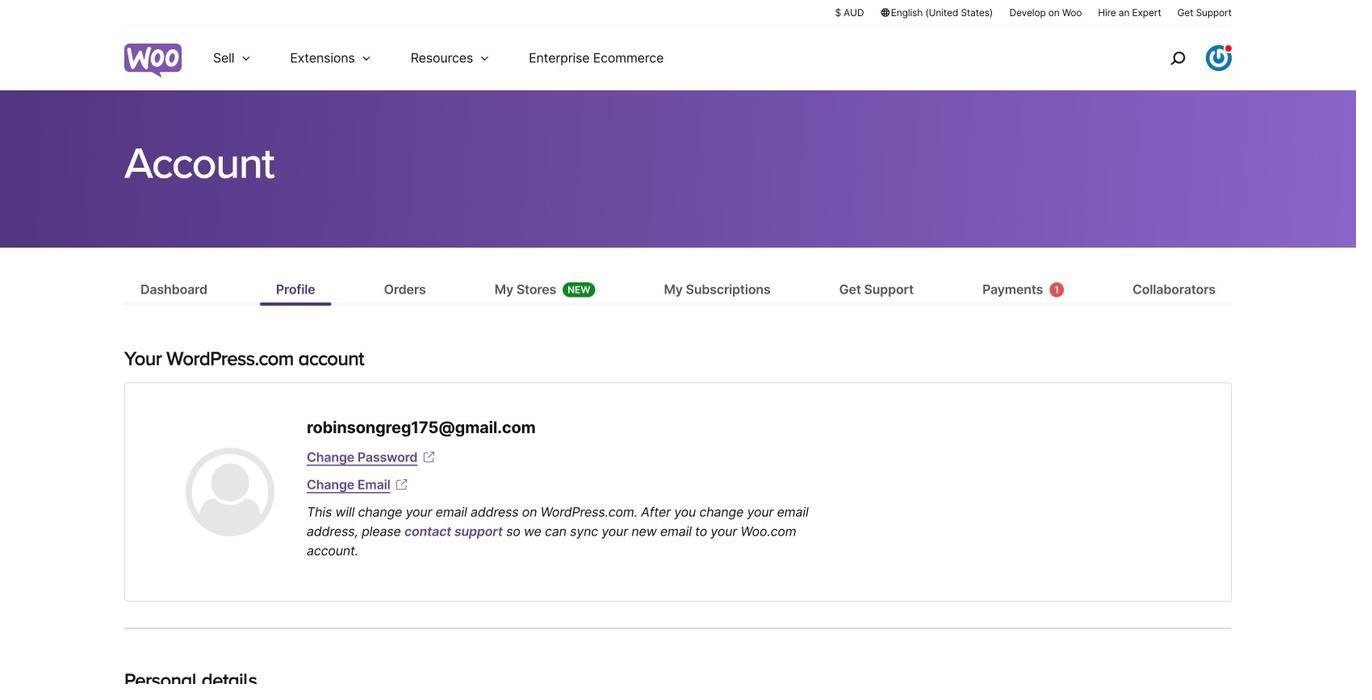 Task type: describe. For each thing, give the bounding box(es) containing it.
service navigation menu element
[[1136, 32, 1233, 84]]

gravatar image image
[[186, 448, 275, 537]]



Task type: locate. For each thing, give the bounding box(es) containing it.
search image
[[1165, 45, 1191, 71]]

open account menu image
[[1207, 45, 1233, 71]]

external link image
[[394, 477, 410, 494]]

external link image
[[421, 450, 437, 466]]



Task type: vqa. For each thing, say whether or not it's contained in the screenshot.
Open account menu icon
yes



